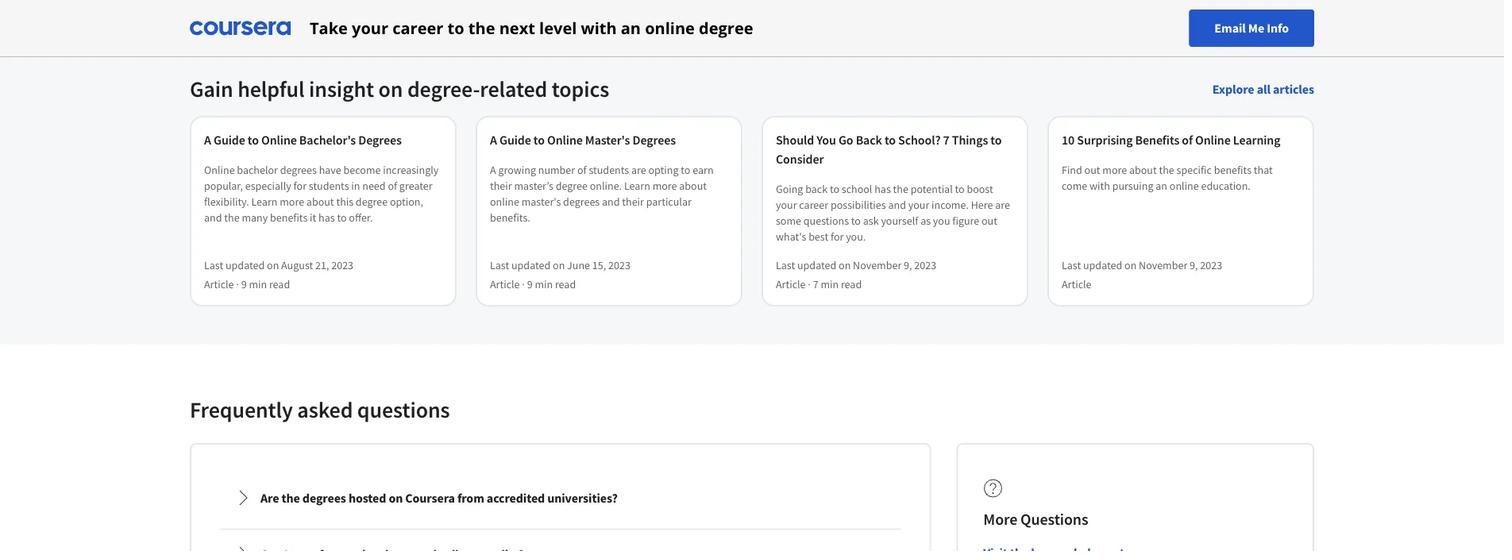 Task type: locate. For each thing, give the bounding box(es) containing it.
of right number
[[578, 163, 587, 177]]

0 horizontal spatial are
[[632, 163, 646, 177]]

1 horizontal spatial about
[[680, 179, 707, 193]]

are left opting
[[632, 163, 646, 177]]

1 vertical spatial online
[[1170, 179, 1199, 193]]

2023 inside last updated on august 21, 2023 article · 9 min read
[[331, 258, 354, 273]]

2 vertical spatial online
[[490, 195, 519, 209]]

article for 10 surprising benefits of online learning
[[1062, 277, 1092, 292]]

specific
[[1177, 163, 1212, 177]]

you
[[933, 214, 951, 228]]

read for bachelor's
[[269, 277, 290, 292]]

0 horizontal spatial questions
[[357, 396, 450, 424]]

1 horizontal spatial 9
[[527, 277, 533, 292]]

0 horizontal spatial more
[[280, 195, 304, 209]]

read down august
[[269, 277, 290, 292]]

the right are
[[282, 490, 300, 506]]

2 horizontal spatial about
[[1130, 163, 1157, 177]]

career inside going back to school has the potential to boost your career possibilities and your income. here are some questions to ask yourself as you figure out what's best for you.
[[800, 198, 829, 212]]

1 vertical spatial degrees
[[563, 195, 600, 209]]

2 horizontal spatial online
[[1170, 179, 1199, 193]]

your right take in the left top of the page
[[352, 17, 389, 39]]

the left potential
[[893, 182, 909, 196]]

a guide to online master's degrees link
[[490, 130, 729, 149]]

your up as
[[909, 198, 930, 212]]

1 horizontal spatial questions
[[804, 214, 849, 228]]

all
[[1257, 81, 1271, 97]]

read
[[269, 277, 290, 292], [555, 277, 576, 292], [841, 277, 862, 292]]

about
[[1130, 163, 1157, 177], [680, 179, 707, 193], [307, 195, 334, 209]]

are
[[632, 163, 646, 177], [996, 198, 1011, 212]]

1 horizontal spatial of
[[578, 163, 587, 177]]

· for a guide to online bachelor's degrees
[[236, 277, 239, 292]]

benefits
[[1215, 163, 1252, 177], [270, 211, 308, 225]]

questions up best
[[804, 214, 849, 228]]

questions right asked
[[357, 396, 450, 424]]

2023 inside "last updated on november 9, 2023 article"
[[1201, 258, 1223, 273]]

1 vertical spatial benefits
[[270, 211, 308, 225]]

2 horizontal spatial your
[[909, 198, 930, 212]]

1 horizontal spatial with
[[1090, 179, 1111, 193]]

on for 10 surprising benefits of online learning
[[1125, 258, 1137, 273]]

1 vertical spatial an
[[1156, 179, 1168, 193]]

learn down especially
[[251, 195, 278, 209]]

of
[[1182, 132, 1193, 148], [578, 163, 587, 177], [388, 179, 397, 193]]

1 horizontal spatial out
[[1085, 163, 1101, 177]]

find
[[1062, 163, 1083, 177]]

more down opting
[[653, 179, 677, 193]]

1 vertical spatial questions
[[357, 396, 450, 424]]

last inside "last updated on november 9, 2023 article · 7 min read"
[[776, 258, 795, 273]]

0 vertical spatial has
[[875, 182, 891, 196]]

your up some
[[776, 198, 797, 212]]

students
[[589, 163, 629, 177], [309, 179, 349, 193]]

the down the flexibility.
[[224, 211, 240, 225]]

has inside online bachelor degrees have become increasingly popular, especially for students in need of greater flexibility. learn more about this degree option, and the many benefits it has to offer.
[[319, 211, 335, 225]]

to
[[448, 17, 465, 39], [248, 132, 259, 148], [534, 132, 545, 148], [885, 132, 896, 148], [991, 132, 1002, 148], [681, 163, 691, 177], [830, 182, 840, 196], [955, 182, 965, 196], [337, 211, 347, 225], [852, 214, 861, 228]]

4 last from the left
[[1062, 258, 1081, 273]]

1 vertical spatial career
[[800, 198, 829, 212]]

guide for a guide to online bachelor's degrees
[[214, 132, 245, 148]]

should you go back to school? 7 things to consider link
[[776, 130, 1015, 168]]

0 vertical spatial out
[[1085, 163, 1101, 177]]

degrees left hosted
[[303, 490, 346, 506]]

0 horizontal spatial students
[[309, 179, 349, 193]]

read down you.
[[841, 277, 862, 292]]

updated for a guide to online master's degrees
[[512, 258, 551, 273]]

1 last from the left
[[204, 258, 223, 273]]

insight
[[309, 75, 374, 103]]

take
[[310, 17, 348, 39]]

online up popular,
[[204, 163, 235, 177]]

online up specific
[[1196, 132, 1231, 148]]

students inside a growing number of students are opting to earn their master's degree online. learn more about online master's degrees and their particular benefits.
[[589, 163, 629, 177]]

2023 inside "last updated on november 9, 2023 article · 7 min read"
[[915, 258, 937, 273]]

0 horizontal spatial about
[[307, 195, 334, 209]]

students up online. on the left top
[[589, 163, 629, 177]]

1 vertical spatial for
[[831, 230, 844, 244]]

2 2023 from the left
[[609, 258, 631, 273]]

the
[[469, 17, 495, 39], [1160, 163, 1175, 177], [893, 182, 909, 196], [224, 211, 240, 225], [282, 490, 300, 506]]

to inside online bachelor degrees have become increasingly popular, especially for students in need of greater flexibility. learn more about this degree option, and the many benefits it has to offer.
[[337, 211, 347, 225]]

3 min from the left
[[821, 277, 839, 292]]

2 9 from the left
[[527, 277, 533, 292]]

0 horizontal spatial has
[[319, 211, 335, 225]]

1 vertical spatial are
[[996, 198, 1011, 212]]

1 vertical spatial out
[[982, 214, 998, 228]]

has
[[875, 182, 891, 196], [319, 211, 335, 225]]

the inside dropdown button
[[282, 490, 300, 506]]

1 article from the left
[[204, 277, 234, 292]]

0 vertical spatial students
[[589, 163, 629, 177]]

an right level
[[621, 17, 641, 39]]

9 down many
[[241, 277, 247, 292]]

flexibility.
[[204, 195, 249, 209]]

1 horizontal spatial career
[[800, 198, 829, 212]]

· inside last updated on june 15, 2023 article · 9 min read
[[522, 277, 525, 292]]

career down back
[[800, 198, 829, 212]]

2 vertical spatial of
[[388, 179, 397, 193]]

for inside going back to school has the potential to boost your career possibilities and your income. here are some questions to ask yourself as you figure out what's best for you.
[[831, 230, 844, 244]]

9, inside "last updated on november 9, 2023 article · 7 min read"
[[904, 258, 912, 273]]

last updated on november 9, 2023 article · 7 min read
[[776, 258, 937, 292]]

2 degrees from the left
[[633, 132, 676, 148]]

0 vertical spatial 7
[[943, 132, 950, 148]]

0 vertical spatial with
[[581, 17, 617, 39]]

about up pursuing
[[1130, 163, 1157, 177]]

online
[[261, 132, 297, 148], [547, 132, 583, 148], [1196, 132, 1231, 148], [204, 163, 235, 177]]

degrees down online. on the left top
[[563, 195, 600, 209]]

1 horizontal spatial online
[[645, 17, 695, 39]]

2 horizontal spatial degree
[[699, 17, 754, 39]]

1 degrees from the left
[[359, 132, 402, 148]]

3 last from the left
[[776, 258, 795, 273]]

your
[[352, 17, 389, 39], [776, 198, 797, 212], [909, 198, 930, 212]]

1 horizontal spatial your
[[776, 198, 797, 212]]

for right especially
[[294, 179, 307, 193]]

0 horizontal spatial learn
[[251, 195, 278, 209]]

9, inside "last updated on november 9, 2023 article"
[[1190, 258, 1198, 273]]

updated inside "last updated on november 9, 2023 article · 7 min read"
[[798, 258, 837, 273]]

going
[[776, 182, 804, 196]]

1 read from the left
[[269, 277, 290, 292]]

about down earn
[[680, 179, 707, 193]]

for
[[294, 179, 307, 193], [831, 230, 844, 244]]

1 horizontal spatial degrees
[[633, 132, 676, 148]]

about inside online bachelor degrees have become increasingly popular, especially for students in need of greater flexibility. learn more about this degree option, and the many benefits it has to offer.
[[307, 195, 334, 209]]

benefits inside the find out more about the specific benefits that come with pursuing an online education.
[[1215, 163, 1252, 177]]

0 horizontal spatial career
[[393, 17, 444, 39]]

2 vertical spatial degrees
[[303, 490, 346, 506]]

read for master's
[[555, 277, 576, 292]]

2 horizontal spatial min
[[821, 277, 839, 292]]

degree inside a growing number of students are opting to earn their master's degree online. learn more about online master's degrees and their particular benefits.
[[556, 179, 588, 193]]

questions
[[804, 214, 849, 228], [357, 396, 450, 424]]

1 horizontal spatial students
[[589, 163, 629, 177]]

2 guide from the left
[[500, 132, 531, 148]]

4 article from the left
[[1062, 277, 1092, 292]]

are the degrees hosted on coursera from accredited universities?
[[261, 490, 618, 506]]

more
[[1103, 163, 1128, 177], [653, 179, 677, 193], [280, 195, 304, 209]]

degrees down a guide to online bachelor's degrees at the left top
[[280, 163, 317, 177]]

potential
[[911, 182, 953, 196]]

2023 for to
[[915, 258, 937, 273]]

1 updated from the left
[[226, 258, 265, 273]]

frequently asked questions element
[[177, 396, 1328, 551]]

learning
[[1234, 132, 1281, 148]]

read inside last updated on august 21, 2023 article · 9 min read
[[269, 277, 290, 292]]

last updated on june 15, 2023 article · 9 min read
[[490, 258, 631, 292]]

1 horizontal spatial learn
[[624, 179, 651, 193]]

the left specific
[[1160, 163, 1175, 177]]

are right here
[[996, 198, 1011, 212]]

read inside "last updated on november 9, 2023 article · 7 min read"
[[841, 277, 862, 292]]

2 last from the left
[[490, 258, 509, 273]]

1 vertical spatial about
[[680, 179, 707, 193]]

3 2023 from the left
[[915, 258, 937, 273]]

updated inside last updated on august 21, 2023 article · 9 min read
[[226, 258, 265, 273]]

1 horizontal spatial has
[[875, 182, 891, 196]]

2 horizontal spatial ·
[[808, 277, 811, 292]]

last inside "last updated on november 9, 2023 article"
[[1062, 258, 1081, 273]]

online
[[645, 17, 695, 39], [1170, 179, 1199, 193], [490, 195, 519, 209]]

with inside the find out more about the specific benefits that come with pursuing an online education.
[[1090, 179, 1111, 193]]

degrees up opting
[[633, 132, 676, 148]]

yourself
[[881, 214, 919, 228]]

1 horizontal spatial are
[[996, 198, 1011, 212]]

their left particular
[[622, 195, 644, 209]]

of inside a growing number of students are opting to earn their master's degree online. learn more about online master's degrees and their particular benefits.
[[578, 163, 587, 177]]

1 vertical spatial learn
[[251, 195, 278, 209]]

have
[[319, 163, 341, 177]]

their down growing
[[490, 179, 512, 193]]

possibilities
[[831, 198, 886, 212]]

out right find
[[1085, 163, 1101, 177]]

7 left things
[[943, 132, 950, 148]]

last
[[204, 258, 223, 273], [490, 258, 509, 273], [776, 258, 795, 273], [1062, 258, 1081, 273]]

1 horizontal spatial november
[[1139, 258, 1188, 273]]

guide for a guide to online master's degrees
[[500, 132, 531, 148]]

1 horizontal spatial more
[[653, 179, 677, 193]]

students down have
[[309, 179, 349, 193]]

min
[[249, 277, 267, 292], [535, 277, 553, 292], [821, 277, 839, 292]]

2 horizontal spatial and
[[889, 198, 906, 212]]

3 read from the left
[[841, 277, 862, 292]]

degrees
[[359, 132, 402, 148], [633, 132, 676, 148]]

degrees inside online bachelor degrees have become increasingly popular, especially for students in need of greater flexibility. learn more about this degree option, and the many benefits it has to offer.
[[280, 163, 317, 177]]

0 horizontal spatial and
[[204, 211, 222, 225]]

9 inside last updated on june 15, 2023 article · 9 min read
[[527, 277, 533, 292]]

updated inside last updated on june 15, 2023 article · 9 min read
[[512, 258, 551, 273]]

november for back
[[853, 258, 902, 273]]

last inside last updated on june 15, 2023 article · 9 min read
[[490, 258, 509, 273]]

november inside "last updated on november 9, 2023 article"
[[1139, 258, 1188, 273]]

min inside last updated on august 21, 2023 article · 9 min read
[[249, 277, 267, 292]]

· for a guide to online master's degrees
[[522, 277, 525, 292]]

out down here
[[982, 214, 998, 228]]

2 9, from the left
[[1190, 258, 1198, 273]]

frequently
[[190, 396, 293, 424]]

2 updated from the left
[[512, 258, 551, 273]]

0 vertical spatial more
[[1103, 163, 1128, 177]]

1 horizontal spatial and
[[602, 195, 620, 209]]

last updated on august 21, 2023 article · 9 min read
[[204, 258, 354, 292]]

has right school
[[875, 182, 891, 196]]

2023 inside last updated on june 15, 2023 article · 9 min read
[[609, 258, 631, 273]]

2 horizontal spatial of
[[1182, 132, 1193, 148]]

1 vertical spatial has
[[319, 211, 335, 225]]

0 horizontal spatial degree
[[356, 195, 388, 209]]

read inside last updated on june 15, 2023 article · 9 min read
[[555, 277, 576, 292]]

and down the flexibility.
[[204, 211, 222, 225]]

find out more about the specific benefits that come with pursuing an online education.
[[1062, 163, 1273, 193]]

0 horizontal spatial of
[[388, 179, 397, 193]]

9 inside last updated on august 21, 2023 article · 9 min read
[[241, 277, 247, 292]]

and inside a growing number of students are opting to earn their master's degree online. learn more about online master's degrees and their particular benefits.
[[602, 195, 620, 209]]

are inside going back to school has the potential to boost your career possibilities and your income. here are some questions to ask yourself as you figure out what's best for you.
[[996, 198, 1011, 212]]

in
[[351, 179, 360, 193]]

degrees inside dropdown button
[[303, 490, 346, 506]]

4 2023 from the left
[[1201, 258, 1223, 273]]

master's
[[514, 179, 554, 193]]

with right come
[[1090, 179, 1111, 193]]

3 updated from the left
[[798, 258, 837, 273]]

for right best
[[831, 230, 844, 244]]

career up gain helpful insight on degree-related topics
[[393, 17, 444, 39]]

1 horizontal spatial 9,
[[1190, 258, 1198, 273]]

1 vertical spatial more
[[653, 179, 677, 193]]

0 vertical spatial an
[[621, 17, 641, 39]]

1 vertical spatial of
[[578, 163, 587, 177]]

1 horizontal spatial degree
[[556, 179, 588, 193]]

growing
[[498, 163, 536, 177]]

4 updated from the left
[[1084, 258, 1123, 273]]

min for a guide to online bachelor's degrees
[[249, 277, 267, 292]]

updated inside "last updated on november 9, 2023 article"
[[1084, 258, 1123, 273]]

of right need
[[388, 179, 397, 193]]

1 horizontal spatial read
[[555, 277, 576, 292]]

0 vertical spatial for
[[294, 179, 307, 193]]

november inside "last updated on november 9, 2023 article · 7 min read"
[[853, 258, 902, 273]]

guide up bachelor
[[214, 132, 245, 148]]

1 2023 from the left
[[331, 258, 354, 273]]

a guide to online bachelor's degrees
[[204, 132, 402, 148]]

2 article from the left
[[490, 277, 520, 292]]

learn
[[624, 179, 651, 193], [251, 195, 278, 209]]

with
[[581, 17, 617, 39], [1090, 179, 1111, 193]]

0 horizontal spatial your
[[352, 17, 389, 39]]

2023 for online
[[1201, 258, 1223, 273]]

0 vertical spatial are
[[632, 163, 646, 177]]

of for students
[[578, 163, 587, 177]]

a for a guide to online bachelor's degrees
[[204, 132, 211, 148]]

2 horizontal spatial more
[[1103, 163, 1128, 177]]

degrees for universities?
[[303, 490, 346, 506]]

on inside last updated on june 15, 2023 article · 9 min read
[[553, 258, 565, 273]]

last for 10 surprising benefits of online learning
[[1062, 258, 1081, 273]]

0 vertical spatial about
[[1130, 163, 1157, 177]]

are inside a growing number of students are opting to earn their master's degree online. learn more about online master's degrees and their particular benefits.
[[632, 163, 646, 177]]

degrees for a guide to online bachelor's degrees
[[359, 132, 402, 148]]

article inside "last updated on november 9, 2023 article · 7 min read"
[[776, 277, 806, 292]]

a inside a growing number of students are opting to earn their master's degree online. learn more about online master's degrees and their particular benefits.
[[490, 163, 496, 177]]

2 horizontal spatial read
[[841, 277, 862, 292]]

out
[[1085, 163, 1101, 177], [982, 214, 998, 228]]

has right the it
[[319, 211, 335, 225]]

2 vertical spatial degree
[[356, 195, 388, 209]]

a up popular,
[[204, 132, 211, 148]]

explore all articles link
[[1213, 81, 1315, 97]]

1 november from the left
[[853, 258, 902, 273]]

things
[[952, 132, 988, 148]]

article inside last updated on june 15, 2023 article · 9 min read
[[490, 277, 520, 292]]

on for a guide to online bachelor's degrees
[[267, 258, 279, 273]]

questions
[[1021, 510, 1089, 530]]

as
[[921, 214, 931, 228]]

read down june in the top of the page
[[555, 277, 576, 292]]

the inside going back to school has the potential to boost your career possibilities and your income. here are some questions to ask yourself as you figure out what's best for you.
[[893, 182, 909, 196]]

more inside a growing number of students are opting to earn their master's degree online. learn more about online master's degrees and their particular benefits.
[[653, 179, 677, 193]]

article inside "last updated on november 9, 2023 article"
[[1062, 277, 1092, 292]]

1 horizontal spatial for
[[831, 230, 844, 244]]

online up number
[[547, 132, 583, 148]]

1 9, from the left
[[904, 258, 912, 273]]

about up the it
[[307, 195, 334, 209]]

9 down benefits.
[[527, 277, 533, 292]]

of right benefits
[[1182, 132, 1193, 148]]

9 for a guide to online bachelor's degrees
[[241, 277, 247, 292]]

learn down opting
[[624, 179, 651, 193]]

1 horizontal spatial min
[[535, 277, 553, 292]]

and up yourself
[[889, 198, 906, 212]]

1 vertical spatial degree
[[556, 179, 588, 193]]

0 vertical spatial benefits
[[1215, 163, 1252, 177]]

2 min from the left
[[535, 277, 553, 292]]

more inside the find out more about the specific benefits that come with pursuing an online education.
[[1103, 163, 1128, 177]]

benefits up education.
[[1215, 163, 1252, 177]]

helpful
[[238, 75, 305, 103]]

november
[[853, 258, 902, 273], [1139, 258, 1188, 273]]

you.
[[846, 230, 866, 244]]

1 horizontal spatial benefits
[[1215, 163, 1252, 177]]

benefits left the it
[[270, 211, 308, 225]]

0 horizontal spatial 9
[[241, 277, 247, 292]]

3 article from the left
[[776, 277, 806, 292]]

on for should you go back to school? 7 things to consider
[[839, 258, 851, 273]]

min for a guide to online master's degrees
[[535, 277, 553, 292]]

online inside the find out more about the specific benefits that come with pursuing an online education.
[[1170, 179, 1199, 193]]

0 vertical spatial degrees
[[280, 163, 317, 177]]

last inside last updated on august 21, 2023 article · 9 min read
[[204, 258, 223, 273]]

take your career to the next level with an online degree
[[310, 17, 754, 39]]

1 vertical spatial 7
[[813, 277, 819, 292]]

of for online
[[1182, 132, 1193, 148]]

1 vertical spatial students
[[309, 179, 349, 193]]

1 vertical spatial with
[[1090, 179, 1111, 193]]

and down online. on the left top
[[602, 195, 620, 209]]

0 vertical spatial questions
[[804, 214, 849, 228]]

degrees inside a growing number of students are opting to earn their master's degree online. learn more about online master's degrees and their particular benefits.
[[563, 195, 600, 209]]

a for a growing number of students are opting to earn their master's degree online. learn more about online master's degrees and their particular benefits.
[[490, 163, 496, 177]]

1 · from the left
[[236, 277, 239, 292]]

the inside online bachelor degrees have become increasingly popular, especially for students in need of greater flexibility. learn more about this degree option, and the many benefits it has to offer.
[[224, 211, 240, 225]]

and inside online bachelor degrees have become increasingly popular, especially for students in need of greater flexibility. learn more about this degree option, and the many benefits it has to offer.
[[204, 211, 222, 225]]

from
[[458, 490, 484, 506]]

1 guide from the left
[[214, 132, 245, 148]]

7 inside "last updated on november 9, 2023 article · 7 min read"
[[813, 277, 819, 292]]

1 min from the left
[[249, 277, 267, 292]]

0 horizontal spatial with
[[581, 17, 617, 39]]

guide up growing
[[500, 132, 531, 148]]

online inside online bachelor degrees have become increasingly popular, especially for students in need of greater flexibility. learn more about this degree option, and the many benefits it has to offer.
[[204, 163, 235, 177]]

min inside "last updated on november 9, 2023 article · 7 min read"
[[821, 277, 839, 292]]

2 · from the left
[[522, 277, 525, 292]]

2 november from the left
[[1139, 258, 1188, 273]]

greater
[[400, 179, 433, 193]]

2 read from the left
[[555, 277, 576, 292]]

article inside last updated on august 21, 2023 article · 9 min read
[[204, 277, 234, 292]]

august
[[281, 258, 313, 273]]

more down especially
[[280, 195, 304, 209]]

1 horizontal spatial ·
[[522, 277, 525, 292]]

7 down best
[[813, 277, 819, 292]]

1 horizontal spatial their
[[622, 195, 644, 209]]

0 horizontal spatial ·
[[236, 277, 239, 292]]

a left growing
[[490, 163, 496, 177]]

1 9 from the left
[[241, 277, 247, 292]]

pursuing
[[1113, 179, 1154, 193]]

2 vertical spatial about
[[307, 195, 334, 209]]

on inside last updated on august 21, 2023 article · 9 min read
[[267, 258, 279, 273]]

an right pursuing
[[1156, 179, 1168, 193]]

10 surprising benefits of online learning link
[[1062, 130, 1301, 149]]

0 horizontal spatial online
[[490, 195, 519, 209]]

explore
[[1213, 81, 1255, 97]]

degrees for a guide to online master's degrees
[[633, 132, 676, 148]]

degrees for for
[[280, 163, 317, 177]]

1 horizontal spatial guide
[[500, 132, 531, 148]]

0 horizontal spatial out
[[982, 214, 998, 228]]

0 horizontal spatial for
[[294, 179, 307, 193]]

2 vertical spatial more
[[280, 195, 304, 209]]

on
[[379, 75, 403, 103], [267, 258, 279, 273], [553, 258, 565, 273], [839, 258, 851, 273], [1125, 258, 1137, 273], [389, 490, 403, 506]]

updated for 10 surprising benefits of online learning
[[1084, 258, 1123, 273]]

degrees up become
[[359, 132, 402, 148]]

· inside last updated on august 21, 2023 article · 9 min read
[[236, 277, 239, 292]]

more up pursuing
[[1103, 163, 1128, 177]]

0 horizontal spatial benefits
[[270, 211, 308, 225]]

on for a guide to online master's degrees
[[553, 258, 565, 273]]

a down related
[[490, 132, 497, 148]]

a for a guide to online master's degrees
[[490, 132, 497, 148]]

related
[[480, 75, 548, 103]]

last updated on november 9, 2023 article
[[1062, 258, 1223, 292]]

degrees
[[280, 163, 317, 177], [563, 195, 600, 209], [303, 490, 346, 506]]

0 vertical spatial career
[[393, 17, 444, 39]]

with right level
[[581, 17, 617, 39]]

a guide to online master's degrees
[[490, 132, 676, 148]]

2023
[[331, 258, 354, 273], [609, 258, 631, 273], [915, 258, 937, 273], [1201, 258, 1223, 273]]

on inside "last updated on november 9, 2023 article"
[[1125, 258, 1137, 273]]

0 vertical spatial of
[[1182, 132, 1193, 148]]

1 horizontal spatial an
[[1156, 179, 1168, 193]]

0 vertical spatial learn
[[624, 179, 651, 193]]

· inside "last updated on november 9, 2023 article · 7 min read"
[[808, 277, 811, 292]]

on inside "last updated on november 9, 2023 article · 7 min read"
[[839, 258, 851, 273]]

3 · from the left
[[808, 277, 811, 292]]

online bachelor degrees have become increasingly popular, especially for students in need of greater flexibility. learn more about this degree option, and the many benefits it has to offer.
[[204, 163, 439, 225]]

min inside last updated on june 15, 2023 article · 9 min read
[[535, 277, 553, 292]]



Task type: vqa. For each thing, say whether or not it's contained in the screenshot.
10 Surprising Benefits of Online Learning Article
yes



Task type: describe. For each thing, give the bounding box(es) containing it.
last for should you go back to school? 7 things to consider
[[776, 258, 795, 273]]

2023 for master's
[[609, 258, 631, 273]]

school
[[842, 182, 873, 196]]

7 inside should you go back to school? 7 things to consider
[[943, 132, 950, 148]]

article for should you go back to school? 7 things to consider
[[776, 277, 806, 292]]

a guide to online bachelor's degrees link
[[204, 130, 443, 149]]

21,
[[315, 258, 329, 273]]

0 vertical spatial their
[[490, 179, 512, 193]]

income.
[[932, 198, 969, 212]]

need
[[362, 179, 386, 193]]

has inside going back to school has the potential to boost your career possibilities and your income. here are some questions to ask yourself as you figure out what's best for you.
[[875, 182, 891, 196]]

a growing number of students are opting to earn their master's degree online. learn more about online master's degrees and their particular benefits.
[[490, 163, 714, 225]]

10 surprising benefits of online learning
[[1062, 132, 1281, 148]]

9, for online
[[1190, 258, 1198, 273]]

more inside online bachelor degrees have become increasingly popular, especially for students in need of greater flexibility. learn more about this degree option, and the many benefits it has to offer.
[[280, 195, 304, 209]]

about inside a growing number of students are opting to earn their master's degree online. learn more about online master's degrees and their particular benefits.
[[680, 179, 707, 193]]

online up bachelor
[[261, 132, 297, 148]]

november for of
[[1139, 258, 1188, 273]]

learn inside online bachelor degrees have become increasingly popular, especially for students in need of greater flexibility. learn more about this degree option, and the many benefits it has to offer.
[[251, 195, 278, 209]]

best
[[809, 230, 829, 244]]

accredited
[[487, 490, 545, 506]]

of inside online bachelor degrees have become increasingly popular, especially for students in need of greater flexibility. learn more about this degree option, and the many benefits it has to offer.
[[388, 179, 397, 193]]

read for to
[[841, 277, 862, 292]]

1 vertical spatial their
[[622, 195, 644, 209]]

article for a guide to online master's degrees
[[490, 277, 520, 292]]

number
[[538, 163, 575, 177]]

to inside a growing number of students are opting to earn their master's degree online. learn more about online master's degrees and their particular benefits.
[[681, 163, 691, 177]]

master's
[[585, 132, 630, 148]]

back
[[856, 132, 883, 148]]

frequently asked questions
[[190, 396, 450, 424]]

last for a guide to online bachelor's degrees
[[204, 258, 223, 273]]

more
[[984, 510, 1018, 530]]

online inside a growing number of students are opting to earn their master's degree online. learn more about online master's degrees and their particular benefits.
[[490, 195, 519, 209]]

email me info button
[[1190, 10, 1315, 47]]

surprising
[[1078, 132, 1133, 148]]

bachelor's
[[299, 132, 356, 148]]

about inside the find out more about the specific benefits that come with pursuing an online education.
[[1130, 163, 1157, 177]]

come
[[1062, 179, 1088, 193]]

increasingly
[[383, 163, 439, 177]]

last for a guide to online master's degrees
[[490, 258, 509, 273]]

topics
[[552, 75, 610, 103]]

the inside the find out more about the specific benefits that come with pursuing an online education.
[[1160, 163, 1175, 177]]

figure
[[953, 214, 980, 228]]

0 horizontal spatial an
[[621, 17, 641, 39]]

out inside going back to school has the potential to boost your career possibilities and your income. here are some questions to ask yourself as you figure out what's best for you.
[[982, 214, 998, 228]]

students inside online bachelor degrees have become increasingly popular, especially for students in need of greater flexibility. learn more about this degree option, and the many benefits it has to offer.
[[309, 179, 349, 193]]

benefits
[[1136, 132, 1180, 148]]

education.
[[1202, 179, 1251, 193]]

universities?
[[548, 490, 618, 506]]

back
[[806, 182, 828, 196]]

for inside online bachelor degrees have become increasingly popular, especially for students in need of greater flexibility. learn more about this degree option, and the many benefits it has to offer.
[[294, 179, 307, 193]]

opting
[[649, 163, 679, 177]]

on inside dropdown button
[[389, 490, 403, 506]]

asked
[[297, 396, 353, 424]]

you
[[817, 132, 836, 148]]

benefits.
[[490, 211, 531, 225]]

consider
[[776, 151, 824, 167]]

that
[[1254, 163, 1273, 177]]

option,
[[390, 195, 423, 209]]

should you go back to school? 7 things to consider
[[776, 132, 1002, 167]]

article for a guide to online bachelor's degrees
[[204, 277, 234, 292]]

boost
[[967, 182, 994, 196]]

collapsed list
[[217, 470, 904, 551]]

· for should you go back to school? 7 things to consider
[[808, 277, 811, 292]]

here
[[971, 198, 993, 212]]

degree-
[[408, 75, 480, 103]]

9 for a guide to online master's degrees
[[527, 277, 533, 292]]

0 vertical spatial degree
[[699, 17, 754, 39]]

particular
[[646, 195, 692, 209]]

more questions
[[984, 510, 1089, 530]]

it
[[310, 211, 316, 225]]

10
[[1062, 132, 1075, 148]]

questions inside going back to school has the potential to boost your career possibilities and your income. here are some questions to ask yourself as you figure out what's best for you.
[[804, 214, 849, 228]]

this
[[336, 195, 354, 209]]

learn inside a growing number of students are opting to earn their master's degree online. learn more about online master's degrees and their particular benefits.
[[624, 179, 651, 193]]

hosted
[[349, 490, 386, 506]]

school?
[[899, 132, 941, 148]]

9, for to
[[904, 258, 912, 273]]

me
[[1249, 20, 1265, 36]]

earn
[[693, 163, 714, 177]]

what's
[[776, 230, 807, 244]]

offer.
[[349, 211, 373, 225]]

an inside the find out more about the specific benefits that come with pursuing an online education.
[[1156, 179, 1168, 193]]

ask
[[863, 214, 879, 228]]

2023 for bachelor's
[[331, 258, 354, 273]]

out inside the find out more about the specific benefits that come with pursuing an online education.
[[1085, 163, 1101, 177]]

become
[[344, 163, 381, 177]]

updated for a guide to online bachelor's degrees
[[226, 258, 265, 273]]

coursera
[[405, 490, 455, 506]]

popular,
[[204, 179, 243, 193]]

email
[[1215, 20, 1246, 36]]

explore all articles
[[1213, 81, 1315, 97]]

benefits inside online bachelor degrees have become increasingly popular, especially for students in need of greater flexibility. learn more about this degree option, and the many benefits it has to offer.
[[270, 211, 308, 225]]

gain
[[190, 75, 233, 103]]

and inside going back to school has the potential to boost your career possibilities and your income. here are some questions to ask yourself as you figure out what's best for you.
[[889, 198, 906, 212]]

15,
[[593, 258, 606, 273]]

articles
[[1274, 81, 1315, 97]]

online.
[[590, 179, 622, 193]]

degree inside online bachelor degrees have become increasingly popular, especially for students in need of greater flexibility. learn more about this degree option, and the many benefits it has to offer.
[[356, 195, 388, 209]]

master's
[[522, 195, 561, 209]]

are the degrees hosted on coursera from accredited universities? button
[[222, 476, 899, 520]]

0 vertical spatial online
[[645, 17, 695, 39]]

updated for should you go back to school? 7 things to consider
[[798, 258, 837, 273]]

min for should you go back to school? 7 things to consider
[[821, 277, 839, 292]]

june
[[567, 258, 590, 273]]

the left next
[[469, 17, 495, 39]]

next
[[499, 17, 535, 39]]

coursera image
[[190, 15, 291, 41]]

especially
[[245, 179, 291, 193]]

gain helpful insight on degree-related topics
[[190, 75, 610, 103]]

some
[[776, 214, 802, 228]]

going back to school has the potential to boost your career possibilities and your income. here are some questions to ask yourself as you figure out what's best for you.
[[776, 182, 1011, 244]]

are
[[261, 490, 279, 506]]

bachelor
[[237, 163, 278, 177]]



